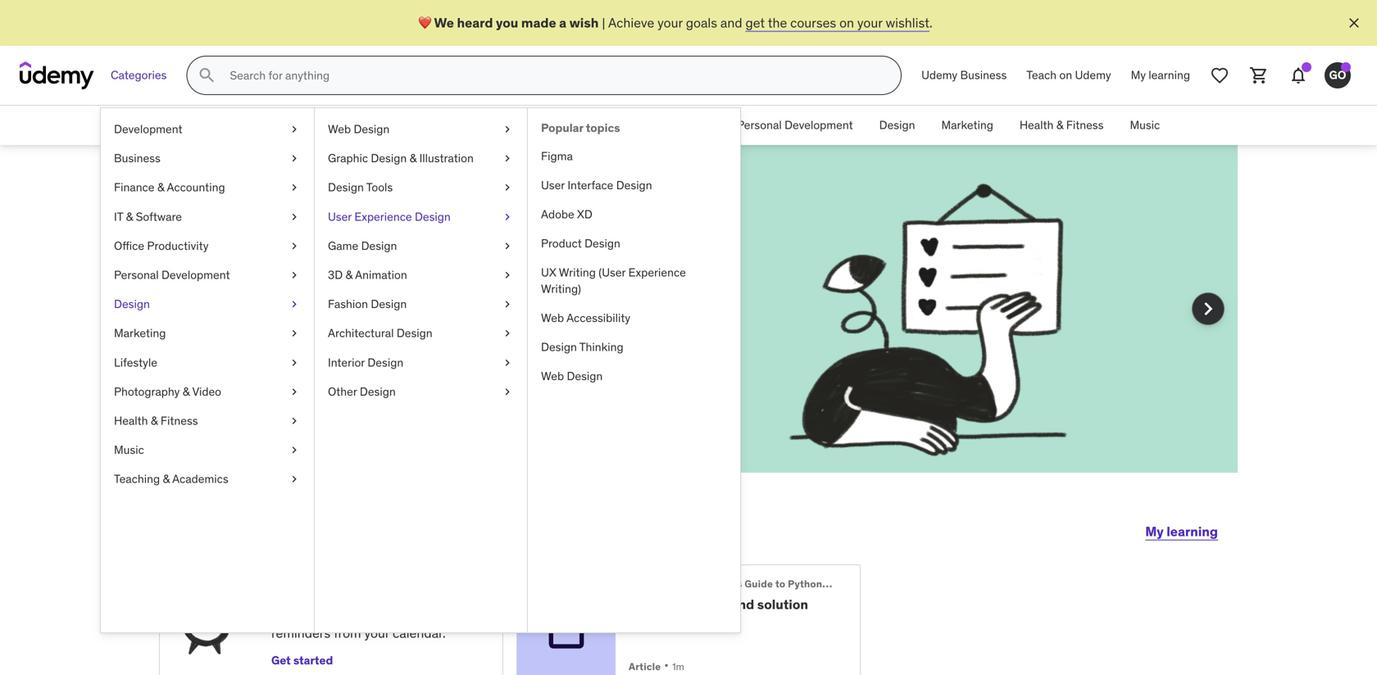 Task type: vqa. For each thing, say whether or not it's contained in the screenshot.
right $13.99
no



Task type: locate. For each thing, give the bounding box(es) containing it.
xsmall image inside user experience design link
[[501, 209, 514, 225]]

a up 3d & animation link
[[447, 216, 467, 259]]

make left 'it'
[[265, 306, 297, 323]]

xsmall image for user experience design
[[501, 209, 514, 225]]

1 horizontal spatial web design link
[[528, 362, 740, 391]]

web design link up graphic design & illustration
[[315, 115, 527, 144]]

1 udemy from the left
[[921, 68, 958, 83]]

the down the come at top left
[[318, 325, 338, 341]]

adobe
[[541, 207, 574, 222]]

my learning
[[1131, 68, 1190, 83], [1145, 523, 1218, 540]]

1 horizontal spatial personal development
[[737, 118, 853, 133]]

0 horizontal spatial music link
[[101, 436, 314, 465]]

xsmall image for game design
[[501, 238, 514, 254]]

productivity up figma link
[[649, 118, 711, 133]]

2 vertical spatial on
[[473, 306, 487, 323]]

get inside "get the courses on your wishlist"
[[377, 306, 398, 323]]

learning
[[1149, 68, 1190, 83], [1167, 523, 1218, 540]]

get the courses on your wishlist link
[[218, 306, 516, 341]]

xsmall image inside game design link
[[501, 238, 514, 254]]

0 horizontal spatial office
[[114, 238, 144, 253]]

marketing for lifestyle
[[114, 326, 166, 341]]

experience down tools
[[354, 209, 412, 224]]

accounting for lifestyle
[[167, 180, 225, 195]]

0 horizontal spatial music
[[114, 443, 144, 457]]

1 vertical spatial productivity
[[147, 238, 209, 253]]

your left goals. at the left
[[439, 325, 464, 341]]

0 horizontal spatial to
[[250, 306, 262, 323]]

marketing up lifestyle
[[114, 326, 166, 341]]

&
[[428, 118, 435, 133], [534, 118, 541, 133], [1056, 118, 1064, 133], [410, 151, 417, 166], [157, 180, 164, 195], [126, 209, 133, 224], [346, 268, 353, 282], [183, 384, 190, 399], [151, 414, 158, 428], [163, 472, 170, 487]]

office productivity
[[616, 118, 711, 133], [114, 238, 209, 253]]

xsmall image inside business link
[[288, 151, 301, 167]]

xsmall image for business
[[288, 151, 301, 167]]

personal development link for lifestyle
[[101, 261, 314, 290]]

we
[[434, 14, 454, 31]]

1 horizontal spatial health & fitness
[[1020, 118, 1104, 133]]

xsmall image inside other design link
[[501, 384, 514, 400]]

teach on udemy link
[[1017, 56, 1121, 95]]

it & software
[[522, 118, 590, 133], [114, 209, 182, 224]]

business left teach
[[960, 68, 1007, 83]]

xsmall image inside web design link
[[501, 121, 514, 137]]

1 vertical spatial software
[[136, 209, 182, 224]]

1 horizontal spatial web design
[[541, 369, 603, 384]]

0 vertical spatial it & software
[[522, 118, 590, 133]]

0 horizontal spatial design link
[[101, 290, 314, 319]]

1 vertical spatial office productivity
[[114, 238, 209, 253]]

0 vertical spatial web design
[[328, 122, 390, 136]]

little
[[283, 607, 309, 624]]

fitness down photography & video
[[161, 414, 198, 428]]

finance & accounting up illustration
[[385, 118, 496, 133]]

a left wish
[[559, 14, 566, 31]]

0 horizontal spatial user
[[328, 209, 352, 224]]

business down 'development' link
[[114, 151, 160, 166]]

productivity
[[649, 118, 711, 133], [147, 238, 209, 253]]

office productivity for lifestyle
[[114, 238, 209, 253]]

udemy business
[[921, 68, 1007, 83]]

shopping cart with 0 items image
[[1249, 66, 1269, 85]]

1 horizontal spatial wishlist
[[886, 14, 930, 31]]

1 horizontal spatial personal
[[737, 118, 782, 133]]

design inside "link"
[[616, 178, 652, 193]]

finance & accounting link up illustration
[[371, 106, 509, 145]]

your left .
[[857, 14, 883, 31]]

web accessibility link
[[528, 304, 740, 333]]

2 vertical spatial get
[[271, 654, 291, 668]]

0 horizontal spatial it & software link
[[101, 202, 314, 231]]

web up graphic at the left top
[[328, 122, 351, 136]]

software for health & fitness
[[544, 118, 590, 133]]

and left take
[[265, 325, 287, 341]]

development link
[[101, 115, 314, 144]]

xsmall image inside finance & accounting link
[[288, 180, 301, 196]]

user for user experience design
[[328, 209, 352, 224]]

animation
[[355, 268, 407, 282]]

1 vertical spatial business
[[312, 118, 358, 133]]

your up goals. at the left
[[491, 306, 516, 323]]

2 vertical spatial and
[[731, 596, 754, 613]]

goals
[[686, 14, 717, 31]]

user up 'game' on the top
[[328, 209, 352, 224]]

development
[[785, 118, 853, 133], [114, 122, 182, 136], [161, 268, 230, 282]]

you left made
[[496, 14, 518, 31]]

health & fitness link down teach on udemy link in the top right of the page
[[1007, 106, 1117, 145]]

0 horizontal spatial experience
[[354, 209, 412, 224]]

office productivity for health & fitness
[[616, 118, 711, 133]]

marketing link for lifestyle
[[101, 319, 314, 348]]

get up and take the first step toward your goals.
[[377, 306, 398, 323]]

0 horizontal spatial it & software
[[114, 209, 182, 224]]

finance & accounting down 'development' link
[[114, 180, 225, 195]]

fitness
[[1066, 118, 1104, 133], [161, 414, 198, 428]]

finance for health & fitness
[[385, 118, 425, 133]]

0 vertical spatial personal
[[737, 118, 782, 133]]

xsmall image inside photography & video link
[[288, 384, 301, 400]]

my
[[1131, 68, 1146, 83], [1145, 523, 1164, 540]]

web design down design thinking
[[541, 369, 603, 384]]

make for to
[[265, 306, 297, 323]]

1 vertical spatial finance & accounting
[[114, 180, 225, 195]]

health down the 'photography'
[[114, 414, 148, 428]]

you up 3d on the left
[[284, 216, 344, 259]]

web inside web accessibility link
[[541, 311, 564, 325]]

you inside the did you make a wish?
[[284, 216, 344, 259]]

xsmall image for web design
[[501, 121, 514, 137]]

user inside "link"
[[541, 178, 565, 193]]

the up toward
[[401, 306, 420, 323]]

make up animation
[[350, 216, 441, 259]]

1 vertical spatial finance
[[114, 180, 154, 195]]

office productivity link up user interface design "link"
[[603, 106, 724, 145]]

get
[[377, 306, 398, 323], [420, 607, 441, 624], [271, 654, 291, 668]]

1 horizontal spatial office productivity
[[616, 118, 711, 133]]

1 horizontal spatial get
[[377, 306, 398, 323]]

0 vertical spatial personal development link
[[724, 106, 866, 145]]

ux
[[541, 265, 556, 280]]

and down guide
[[731, 596, 754, 613]]

accounting down 'development' link
[[167, 180, 225, 195]]

health & fitness link down video
[[101, 407, 314, 436]]

1 horizontal spatial office
[[616, 118, 647, 133]]

accounting
[[437, 118, 496, 133], [167, 180, 225, 195]]

xsmall image for 3d & animation
[[501, 267, 514, 283]]

office productivity link for lifestyle
[[101, 231, 314, 261]]

0 horizontal spatial on
[[473, 306, 487, 323]]

web design up graphic at the left top
[[328, 122, 390, 136]]

web
[[328, 122, 351, 136], [541, 311, 564, 325], [541, 369, 564, 384]]

wishlist inside "get the courses on your wishlist"
[[218, 325, 262, 341]]

0 horizontal spatial you
[[284, 216, 344, 259]]

personal
[[737, 118, 782, 133], [114, 268, 159, 282]]

game design
[[328, 238, 397, 253]]

courses up toward
[[424, 306, 469, 323]]

make
[[350, 216, 441, 259], [265, 306, 297, 323]]

1 vertical spatial wishlist
[[218, 325, 262, 341]]

0 horizontal spatial business
[[114, 151, 160, 166]]

fitness down teach on udemy link in the top right of the page
[[1066, 118, 1104, 133]]

0 horizontal spatial finance
[[114, 180, 154, 195]]

xsmall image
[[288, 121, 301, 137], [501, 121, 514, 137], [288, 151, 301, 167], [501, 151, 514, 167], [288, 180, 301, 196], [288, 209, 301, 225], [288, 238, 301, 254], [501, 267, 514, 283], [288, 296, 301, 312], [501, 296, 514, 312], [501, 326, 514, 342], [288, 355, 301, 371], [501, 355, 514, 371], [288, 471, 301, 488]]

1 horizontal spatial experience
[[628, 265, 686, 280]]

xsmall image inside office productivity link
[[288, 238, 301, 254]]

interior design
[[328, 355, 403, 370]]

get started
[[271, 654, 333, 668]]

user down figma
[[541, 178, 565, 193]]

make inside the did you make a wish?
[[350, 216, 441, 259]]

accessibility
[[567, 311, 630, 325]]

0 vertical spatial accounting
[[437, 118, 496, 133]]

it
[[300, 306, 308, 323]]

courses right get
[[790, 14, 836, 31]]

submit search image
[[197, 66, 217, 85]]

xsmall image for music
[[288, 442, 301, 458]]

office for lifestyle
[[114, 238, 144, 253]]

udemy right teach
[[1075, 68, 1111, 83]]

business link
[[299, 106, 371, 145], [101, 144, 314, 173]]

1 vertical spatial you
[[284, 216, 344, 259]]

1 vertical spatial it
[[114, 209, 123, 224]]

0 horizontal spatial a
[[447, 216, 467, 259]]

video
[[192, 384, 221, 399]]

graphic design & illustration link
[[315, 144, 527, 173]]

figma
[[541, 149, 573, 163]]

1 vertical spatial user
[[328, 209, 352, 224]]

0 horizontal spatial personal
[[114, 268, 159, 282]]

interface
[[568, 178, 613, 193]]

0 vertical spatial you
[[496, 14, 518, 31]]

to right time
[[250, 306, 262, 323]]

xsmall image inside it & software link
[[288, 209, 301, 225]]

0 vertical spatial finance
[[385, 118, 425, 133]]

xsmall image inside fashion design link
[[501, 296, 514, 312]]

design thinking link
[[528, 333, 740, 362]]

business for health & fitness
[[312, 118, 358, 133]]

health
[[1020, 118, 1054, 133], [114, 414, 148, 428]]

0 horizontal spatial marketing link
[[101, 319, 314, 348]]

xsmall image inside lifestyle link
[[288, 355, 301, 371]]

0 horizontal spatial productivity
[[147, 238, 209, 253]]

xsmall image inside interior design link
[[501, 355, 514, 371]]

web for web design link to the top
[[328, 122, 351, 136]]

1 vertical spatial personal
[[114, 268, 159, 282]]

web design link down thinking
[[528, 362, 740, 391]]

1 vertical spatial it & software link
[[101, 202, 314, 231]]

udemy down .
[[921, 68, 958, 83]]

it for lifestyle
[[114, 209, 123, 224]]

heard
[[457, 14, 493, 31]]

1 horizontal spatial personal development link
[[724, 106, 866, 145]]

the ultimate beginners guide to python programming 11. homework and solution
[[629, 578, 891, 613]]

0 vertical spatial courses
[[790, 14, 836, 31]]

0 vertical spatial get
[[377, 306, 398, 323]]

0 vertical spatial learning
[[1149, 68, 1190, 83]]

writing)
[[541, 281, 581, 296]]

game
[[328, 238, 358, 253]]

finance & accounting link down 'development' link
[[101, 173, 314, 202]]

music link
[[1117, 106, 1173, 145], [101, 436, 314, 465]]

xsmall image inside 'architectural design' link
[[501, 326, 514, 342]]

user
[[541, 178, 565, 193], [328, 209, 352, 224]]

user interface design link
[[528, 171, 740, 200]]

1 vertical spatial music link
[[101, 436, 314, 465]]

office productivity link for health & fitness
[[603, 106, 724, 145]]

finance for lifestyle
[[114, 180, 154, 195]]

wishlist up udemy business
[[886, 14, 930, 31]]

xsmall image
[[501, 180, 514, 196], [501, 209, 514, 225], [501, 238, 514, 254], [288, 267, 301, 283], [288, 326, 301, 342], [288, 384, 301, 400], [501, 384, 514, 400], [288, 413, 301, 429], [288, 442, 301, 458]]

2 horizontal spatial business
[[960, 68, 1007, 83]]

0 horizontal spatial udemy
[[921, 68, 958, 83]]

it for health & fitness
[[522, 118, 531, 133]]

web for web accessibility link
[[541, 311, 564, 325]]

start
[[226, 512, 290, 546]]

and left get
[[720, 14, 742, 31]]

user experience design link
[[315, 202, 527, 231]]

product design
[[541, 236, 621, 251]]

user for user interface design
[[541, 178, 565, 193]]

health & fitness down the 'photography'
[[114, 414, 198, 428]]

1 vertical spatial personal development link
[[101, 261, 314, 290]]

1 unread notification image
[[1302, 62, 1312, 72]]

health & fitness link
[[1007, 106, 1117, 145], [101, 407, 314, 436]]

xsmall image inside "teaching & academics" link
[[288, 471, 301, 488]]

0 vertical spatial marketing
[[941, 118, 993, 133]]

3d
[[328, 268, 343, 282]]

xsmall image for teaching & academics
[[288, 471, 301, 488]]

1 vertical spatial health & fitness link
[[101, 407, 314, 436]]

web down design thinking
[[541, 369, 564, 384]]

get up 'calendar.'
[[420, 607, 441, 624]]

it & software link for lifestyle
[[101, 202, 314, 231]]

finance & accounting link for lifestyle
[[101, 173, 314, 202]]

accounting up illustration
[[437, 118, 496, 133]]

1 horizontal spatial software
[[544, 118, 590, 133]]

1 vertical spatial web design link
[[528, 362, 740, 391]]

wishlist
[[886, 14, 930, 31], [218, 325, 262, 341]]

a
[[559, 14, 566, 31], [447, 216, 467, 259]]

1 horizontal spatial make
[[350, 216, 441, 259]]

0 vertical spatial it
[[522, 118, 531, 133]]

1 horizontal spatial courses
[[790, 14, 836, 31]]

music
[[1130, 118, 1160, 133], [114, 443, 144, 457]]

health & fitness down teach on udemy link in the top right of the page
[[1020, 118, 1104, 133]]

design
[[879, 118, 915, 133], [354, 122, 390, 136], [371, 151, 407, 166], [616, 178, 652, 193], [328, 180, 364, 195], [415, 209, 451, 224], [585, 236, 621, 251], [361, 238, 397, 253], [114, 297, 150, 312], [371, 297, 407, 312], [397, 326, 433, 341], [541, 340, 577, 355], [368, 355, 403, 370], [567, 369, 603, 384], [360, 384, 396, 399]]

health down teach
[[1020, 118, 1054, 133]]

xsmall image inside design tools link
[[501, 180, 514, 196]]

to
[[250, 306, 262, 323], [775, 578, 786, 591], [364, 582, 377, 599]]

finance & accounting link
[[371, 106, 509, 145], [101, 173, 314, 202]]

marketing down udemy business link
[[941, 118, 993, 133]]

get inside button
[[271, 654, 291, 668]]

0 vertical spatial experience
[[354, 209, 412, 224]]

get left started
[[271, 654, 291, 668]]

finance & accounting link for health & fitness
[[371, 106, 509, 145]]

programming
[[825, 578, 891, 591]]

1 horizontal spatial design link
[[866, 106, 928, 145]]

teach
[[1027, 68, 1057, 83]]

next image
[[1195, 296, 1221, 322]]

0 horizontal spatial software
[[136, 209, 182, 224]]

experience down product design link
[[628, 265, 686, 280]]

productivity left did on the top
[[147, 238, 209, 253]]

marketing for health & fitness
[[941, 118, 993, 133]]

go link
[[1318, 56, 1358, 95]]

personal development link for health & fitness
[[724, 106, 866, 145]]

courses
[[790, 14, 836, 31], [424, 306, 469, 323]]

ux writing (user experience writing)
[[541, 265, 686, 296]]

0 vertical spatial health & fitness link
[[1007, 106, 1117, 145]]

business up graphic at the left top
[[312, 118, 358, 133]]

0 horizontal spatial finance & accounting
[[114, 180, 225, 195]]

it & software link for health & fitness
[[509, 106, 603, 145]]

let's
[[159, 512, 221, 546]]

a inside the did you make a wish?
[[447, 216, 467, 259]]

1 horizontal spatial accounting
[[437, 118, 496, 133]]

the inside "get the courses on your wishlist"
[[401, 306, 420, 323]]

marketing link down udemy business link
[[928, 106, 1007, 145]]

0 horizontal spatial wishlist
[[218, 325, 262, 341]]

true.
[[347, 306, 374, 323]]

wishlist down time
[[218, 325, 262, 341]]

notifications image
[[1289, 66, 1308, 85]]

1 vertical spatial office
[[114, 238, 144, 253]]

web down writing)
[[541, 311, 564, 325]]

marketing
[[941, 118, 993, 133], [114, 326, 166, 341]]

xsmall image for development
[[288, 121, 301, 137]]

1 horizontal spatial it & software
[[522, 118, 590, 133]]

1 vertical spatial marketing
[[114, 326, 166, 341]]

it & software link
[[509, 106, 603, 145], [101, 202, 314, 231]]

courses inside "get the courses on your wishlist"
[[424, 306, 469, 323]]

adds
[[367, 607, 396, 624]]

schedule time to learn a little each day adds up. get reminders from your calendar.
[[271, 582, 446, 642]]

python
[[788, 578, 822, 591]]

experience
[[354, 209, 412, 224], [628, 265, 686, 280]]

and
[[720, 14, 742, 31], [265, 325, 287, 341], [731, 596, 754, 613]]

1 horizontal spatial on
[[840, 14, 854, 31]]

0 horizontal spatial health & fitness
[[114, 414, 198, 428]]

to inside carousel element
[[250, 306, 262, 323]]

1 horizontal spatial productivity
[[649, 118, 711, 133]]

the right get
[[768, 14, 787, 31]]

to up solution
[[775, 578, 786, 591]]

0 horizontal spatial marketing
[[114, 326, 166, 341]]

office productivity link up time
[[101, 231, 314, 261]]

graphic design & illustration
[[328, 151, 474, 166]]

marketing link up video
[[101, 319, 314, 348]]

finance & accounting for lifestyle
[[114, 180, 225, 195]]

your down adds
[[364, 625, 390, 642]]

1 horizontal spatial office productivity link
[[603, 106, 724, 145]]

1 vertical spatial design link
[[101, 290, 314, 319]]

web for web design link to the right
[[541, 369, 564, 384]]

0 vertical spatial web design link
[[315, 115, 527, 144]]

to right "time"
[[364, 582, 377, 599]]

started
[[293, 654, 333, 668]]

xsmall image inside graphic design & illustration link
[[501, 151, 514, 167]]

on inside "get the courses on your wishlist"
[[473, 306, 487, 323]]

carousel element
[[139, 145, 1238, 512]]

xsmall image inside 'development' link
[[288, 121, 301, 137]]

2 horizontal spatial on
[[1059, 68, 1072, 83]]

1 vertical spatial health
[[114, 414, 148, 428]]

0 horizontal spatial web design link
[[315, 115, 527, 144]]

accounting for health & fitness
[[437, 118, 496, 133]]

experience inside user experience design link
[[354, 209, 412, 224]]

0 vertical spatial fitness
[[1066, 118, 1104, 133]]

0 vertical spatial productivity
[[649, 118, 711, 133]]

1 horizontal spatial finance & accounting
[[385, 118, 496, 133]]

figma link
[[528, 142, 740, 171]]

1 horizontal spatial fitness
[[1066, 118, 1104, 133]]

1 vertical spatial finance & accounting link
[[101, 173, 314, 202]]

and take the first step toward your goals.
[[262, 325, 502, 341]]

software
[[544, 118, 590, 133], [136, 209, 182, 224]]

0 vertical spatial office productivity link
[[603, 106, 724, 145]]

xsmall image inside 3d & animation link
[[501, 267, 514, 283]]

0 vertical spatial software
[[544, 118, 590, 133]]

xsmall image for health & fitness
[[288, 413, 301, 429]]

productivity for lifestyle
[[147, 238, 209, 253]]



Task type: describe. For each thing, give the bounding box(es) containing it.
learning,
[[295, 512, 414, 546]]

0 vertical spatial and
[[720, 14, 742, 31]]

categories
[[111, 68, 167, 83]]

ultimate
[[649, 578, 691, 591]]

article • 1m
[[629, 658, 684, 674]]

1 horizontal spatial health
[[1020, 118, 1054, 133]]

0 vertical spatial health & fitness
[[1020, 118, 1104, 133]]

xsmall image for personal development
[[288, 267, 301, 283]]

personal for lifestyle
[[114, 268, 159, 282]]

1 vertical spatial my
[[1145, 523, 1164, 540]]

1 horizontal spatial you
[[496, 14, 518, 31]]

11. homework and solution link
[[629, 596, 834, 613]]

xsmall image for office productivity
[[288, 238, 301, 254]]

xsmall image for it & software
[[288, 209, 301, 225]]

3d & animation link
[[315, 261, 527, 290]]

xsmall image for design
[[288, 296, 301, 312]]

personal development for lifestyle
[[114, 268, 230, 282]]

11.
[[629, 596, 644, 613]]

1 horizontal spatial music
[[1130, 118, 1160, 133]]

xd
[[577, 207, 593, 222]]

photography
[[114, 384, 180, 399]]

xsmall image for architectural design
[[501, 326, 514, 342]]

lifestyle
[[114, 355, 157, 370]]

xsmall image for lifestyle
[[288, 355, 301, 371]]

achieve
[[608, 14, 654, 31]]

1 vertical spatial music
[[114, 443, 144, 457]]

xsmall image for finance & accounting
[[288, 180, 301, 196]]

web accessibility
[[541, 311, 630, 325]]

categories button
[[101, 56, 177, 95]]

1 horizontal spatial health & fitness link
[[1007, 106, 1117, 145]]

first
[[341, 325, 364, 341]]

personal development for health & fitness
[[737, 118, 853, 133]]

office for health & fitness
[[616, 118, 647, 133]]

.
[[930, 14, 933, 31]]

get started button
[[271, 650, 333, 673]]

homework
[[647, 596, 728, 613]]

1 horizontal spatial a
[[559, 14, 566, 31]]

popular
[[541, 121, 583, 135]]

guide
[[745, 578, 773, 591]]

to inside 'schedule time to learn a little each day adds up. get reminders from your calendar.'
[[364, 582, 377, 599]]

design link for health & fitness
[[866, 106, 928, 145]]

0 horizontal spatial fitness
[[161, 414, 198, 428]]

teaching
[[114, 472, 160, 487]]

wish
[[569, 14, 599, 31]]

development for lifestyle
[[161, 268, 230, 282]]

ux writing (user experience writing) link
[[528, 258, 740, 304]]

web design inside user experience design element
[[541, 369, 603, 384]]

wishlist image
[[1210, 66, 1230, 85]]

illustration
[[419, 151, 474, 166]]

business for lifestyle
[[114, 151, 160, 166]]

0 vertical spatial music link
[[1117, 106, 1173, 145]]

made
[[521, 14, 556, 31]]

xsmall image for photography & video
[[288, 384, 301, 400]]

learn
[[380, 582, 412, 599]]

personal for health & fitness
[[737, 118, 782, 133]]

academics
[[172, 472, 228, 487]]

goals.
[[468, 325, 502, 341]]

adobe xd
[[541, 207, 593, 222]]

udemy business link
[[912, 56, 1017, 95]]

finance & accounting for health & fitness
[[385, 118, 496, 133]]

solution
[[757, 596, 808, 613]]

did
[[218, 216, 278, 259]]

udemy image
[[20, 61, 94, 89]]

other design link
[[315, 377, 527, 407]]

0 vertical spatial my
[[1131, 68, 1146, 83]]

experience inside the ux writing (user experience writing)
[[628, 265, 686, 280]]

design tools
[[328, 180, 393, 195]]

0 vertical spatial wishlist
[[886, 14, 930, 31]]

tools
[[366, 180, 393, 195]]

1 vertical spatial learning
[[1167, 523, 1218, 540]]

fashion design link
[[315, 290, 527, 319]]

product
[[541, 236, 582, 251]]

it & software for health & fitness
[[522, 118, 590, 133]]

xsmall image for other design
[[501, 384, 514, 400]]

your left 'goals'
[[658, 14, 683, 31]]

0 vertical spatial my learning
[[1131, 68, 1190, 83]]

xsmall image for interior design
[[501, 355, 514, 371]]

•
[[664, 658, 669, 674]]

fashion design
[[328, 297, 407, 312]]

your inside "get the courses on your wishlist"
[[491, 306, 516, 323]]

up.
[[399, 607, 417, 624]]

0 vertical spatial the
[[768, 14, 787, 31]]

to inside the ultimate beginners guide to python programming 11. homework and solution
[[775, 578, 786, 591]]

business link for health & fitness
[[299, 106, 371, 145]]

2 vertical spatial the
[[318, 325, 338, 341]]

other design
[[328, 384, 396, 399]]

get inside 'schedule time to learn a little each day adds up. get reminders from your calendar.'
[[420, 607, 441, 624]]

lifestyle link
[[101, 348, 314, 377]]

get for started
[[271, 654, 291, 668]]

close image
[[1346, 15, 1362, 31]]

xsmall image for design tools
[[501, 180, 514, 196]]

user experience design
[[328, 209, 451, 224]]

interior
[[328, 355, 365, 370]]

1 vertical spatial my learning
[[1145, 523, 1218, 540]]

toward
[[396, 325, 436, 341]]

time to make it come true.
[[218, 306, 377, 323]]

design tools link
[[315, 173, 527, 202]]

your inside 'schedule time to learn a little each day adds up. get reminders from your calendar.'
[[364, 625, 390, 642]]

go
[[1329, 68, 1346, 82]]

architectural design
[[328, 326, 433, 341]]

0 vertical spatial my learning link
[[1121, 56, 1200, 95]]

popular topics
[[541, 121, 620, 135]]

business link for lifestyle
[[101, 144, 314, 173]]

come
[[311, 306, 344, 323]]

Search for anything text field
[[227, 61, 881, 89]]

get the courses on your wishlist link
[[746, 14, 930, 31]]

3d & animation
[[328, 268, 407, 282]]

it & software for lifestyle
[[114, 209, 182, 224]]

2 udemy from the left
[[1075, 68, 1111, 83]]

you have alerts image
[[1341, 62, 1351, 72]]

development for health & fitness
[[785, 118, 853, 133]]

1m
[[672, 661, 684, 674]]

productivity for health & fitness
[[649, 118, 711, 133]]

architectural
[[328, 326, 394, 341]]

❤️
[[418, 14, 431, 31]]

teaching & academics
[[114, 472, 228, 487]]

user interface design
[[541, 178, 652, 193]]

1 vertical spatial my learning link
[[1145, 512, 1218, 552]]

user experience design element
[[527, 108, 740, 633]]

interior design link
[[315, 348, 527, 377]]

xsmall image for graphic design & illustration
[[501, 151, 514, 167]]

design link for lifestyle
[[101, 290, 314, 319]]

writing
[[559, 265, 596, 280]]

software for lifestyle
[[136, 209, 182, 224]]

gary
[[419, 512, 485, 546]]

marketing link for health & fitness
[[928, 106, 1007, 145]]

design thinking
[[541, 340, 624, 355]]

1 vertical spatial on
[[1059, 68, 1072, 83]]

0 vertical spatial on
[[840, 14, 854, 31]]

fashion
[[328, 297, 368, 312]]

and inside carousel element
[[265, 325, 287, 341]]

time
[[333, 582, 361, 599]]

0 horizontal spatial health & fitness link
[[101, 407, 314, 436]]

get for the
[[377, 306, 398, 323]]

other
[[328, 384, 357, 399]]

xsmall image for marketing
[[288, 326, 301, 342]]

teach on udemy
[[1027, 68, 1111, 83]]

and inside the ultimate beginners guide to python programming 11. homework and solution
[[731, 596, 754, 613]]

xsmall image for fashion design
[[501, 296, 514, 312]]

(user
[[599, 265, 626, 280]]

product design link
[[528, 229, 740, 258]]

game design link
[[315, 231, 527, 261]]

each
[[312, 607, 340, 624]]

make for you
[[350, 216, 441, 259]]

graphic
[[328, 151, 368, 166]]

a
[[271, 607, 279, 624]]

from
[[334, 625, 361, 642]]

topics
[[586, 121, 620, 135]]

the
[[629, 578, 647, 591]]

take
[[290, 325, 316, 341]]

reminders
[[271, 625, 331, 642]]

thinking
[[579, 340, 624, 355]]



